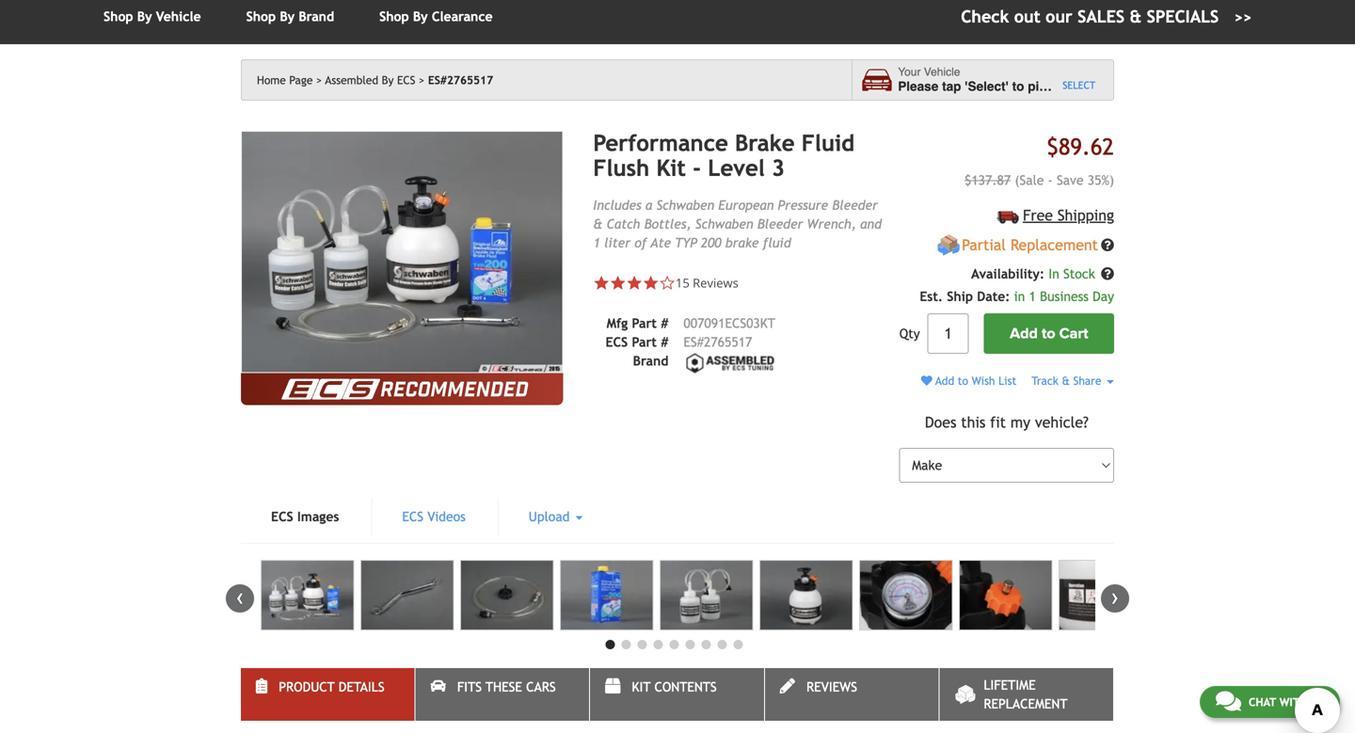 Task type: describe. For each thing, give the bounding box(es) containing it.
in
[[1015, 289, 1026, 304]]

& for track
[[1062, 374, 1070, 388]]

images
[[297, 510, 339, 525]]

ecs videos link
[[372, 498, 496, 536]]

with
[[1280, 696, 1308, 709]]

shop by brand link
[[246, 9, 334, 24]]

kit inside the performance brake fluid flush kit - level 3
[[657, 155, 686, 181]]

ecs left videos
[[402, 510, 424, 525]]

clearance
[[432, 9, 493, 24]]

est. ship date: in 1 business day
[[920, 289, 1115, 304]]

empty star image
[[659, 275, 676, 291]]

fits
[[457, 680, 482, 695]]

question circle image for in stock
[[1102, 268, 1115, 281]]

by for clearance
[[413, 9, 428, 24]]

european
[[719, 198, 774, 213]]

kit contents link
[[591, 669, 764, 721]]

chat with us link
[[1200, 686, 1341, 718]]

2765517
[[704, 335, 753, 350]]

shipping
[[1058, 206, 1115, 224]]

select
[[1063, 79, 1096, 91]]

0 vertical spatial bleeder
[[832, 198, 878, 213]]

0 horizontal spatial vehicle
[[156, 9, 201, 24]]

007091ecs03kt
[[684, 316, 776, 331]]

to for add to wish list
[[958, 374, 969, 388]]

shop for shop by brand
[[246, 9, 276, 24]]

shop for shop by vehicle
[[104, 9, 133, 24]]

upload
[[529, 510, 574, 525]]

fluid
[[802, 130, 855, 156]]

please
[[898, 79, 939, 94]]

brand for es# 2765517 brand
[[633, 353, 669, 368]]

vehicle
[[1068, 79, 1112, 94]]

your
[[898, 66, 921, 79]]

wish
[[972, 374, 996, 388]]

business
[[1040, 289, 1089, 304]]

by for ecs
[[382, 73, 394, 87]]

to for add to cart
[[1042, 325, 1056, 343]]

# inside 007091ecs03kt ecs part #
[[661, 335, 669, 350]]

kit contents
[[632, 680, 717, 695]]

add to cart button
[[984, 314, 1115, 354]]

sales
[[1078, 7, 1125, 26]]

cart
[[1060, 325, 1089, 343]]

share
[[1074, 374, 1102, 388]]

brand for shop by brand
[[299, 9, 334, 24]]

assembled by ecs link
[[325, 73, 425, 87]]

your vehicle please tap 'select' to pick a vehicle
[[898, 66, 1112, 94]]

and
[[861, 216, 882, 231]]

2 star image from the left
[[626, 275, 643, 291]]

home page link
[[257, 73, 322, 87]]

shop by vehicle
[[104, 9, 201, 24]]

fits these cars
[[457, 680, 556, 695]]

cars
[[526, 680, 556, 695]]

$137.87 (sale - save 35%)
[[965, 173, 1115, 188]]

shop for shop by clearance
[[380, 9, 409, 24]]

& for sales
[[1130, 7, 1142, 26]]

15
[[676, 274, 690, 291]]

- inside the performance brake fluid flush kit - level 3
[[693, 155, 701, 181]]

add to cart
[[1010, 325, 1089, 343]]

89.62
[[1059, 134, 1115, 160]]

partial
[[962, 237, 1006, 254]]

vehicle inside your vehicle please tap 'select' to pick a vehicle
[[924, 66, 961, 79]]

availability: in stock
[[972, 267, 1100, 282]]

in
[[1049, 267, 1060, 282]]

chat with us
[[1249, 696, 1325, 709]]

performance brake fluid flush kit - level 3
[[594, 130, 855, 181]]

star image
[[594, 275, 610, 291]]

us
[[1311, 696, 1325, 709]]

1 vertical spatial schwaben
[[696, 216, 754, 231]]

1 vertical spatial bleeder
[[758, 216, 803, 231]]

1 vertical spatial reviews
[[807, 680, 858, 695]]

add to wish list
[[933, 374, 1017, 388]]

day
[[1093, 289, 1115, 304]]

1 inside "includes a schwaben european pressure bleeder & catch bottles, schwaben bleeder wrench, and 1 liter of ate typ 200 brake fluid"
[[594, 235, 600, 250]]

product details link
[[241, 669, 415, 721]]

track & share button
[[1032, 374, 1115, 388]]

comments image
[[1216, 690, 1242, 713]]

typ
[[675, 235, 697, 250]]

free shipping
[[1023, 206, 1115, 224]]

add for add to wish list
[[936, 374, 955, 388]]

3
[[772, 155, 785, 181]]

question circle image for partial replacement
[[1102, 239, 1115, 252]]

shop by clearance link
[[380, 9, 493, 24]]

chat
[[1249, 696, 1277, 709]]

ecs left es#2765517
[[397, 73, 416, 87]]

0 horizontal spatial reviews
[[693, 274, 739, 291]]

stock
[[1064, 267, 1096, 282]]

0 horizontal spatial kit
[[632, 680, 651, 695]]

shop by vehicle link
[[104, 9, 201, 24]]

partial replacement
[[962, 237, 1099, 254]]

fits these cars link
[[416, 669, 590, 721]]

includes a schwaben european pressure bleeder & catch bottles, schwaben bleeder wrench, and 1 liter of ate typ 200 brake fluid
[[594, 198, 882, 250]]



Task type: vqa. For each thing, say whether or not it's contained in the screenshot.
"&" inside Includes a Schwaben European Pressure Bleeder & Catch Bottles, Schwaben Bleeder Wrench, and 1 liter of Ate TYP 200 brake fluid
yes



Task type: locate. For each thing, give the bounding box(es) containing it.
catch
[[607, 216, 641, 231]]

qty
[[900, 326, 920, 341]]

0 vertical spatial a
[[1057, 79, 1065, 94]]

1 horizontal spatial a
[[1057, 79, 1065, 94]]

this product is lifetime replacement eligible image
[[937, 234, 961, 257]]

to inside button
[[1042, 325, 1056, 343]]

0 vertical spatial to
[[1013, 79, 1025, 94]]

includes
[[594, 198, 642, 213]]

to left pick
[[1013, 79, 1025, 94]]

sales & specials
[[1078, 7, 1219, 26]]

1 vertical spatial part
[[632, 335, 657, 350]]

upload button
[[499, 498, 614, 536]]

1 vertical spatial to
[[1042, 325, 1056, 343]]

0 horizontal spatial a
[[646, 198, 653, 213]]

schwaben up bottles,
[[657, 198, 715, 213]]

1 vertical spatial vehicle
[[924, 66, 961, 79]]

1 vertical spatial #
[[661, 335, 669, 350]]

&
[[1130, 7, 1142, 26], [594, 216, 603, 231], [1062, 374, 1070, 388]]

2 vertical spatial to
[[958, 374, 969, 388]]

question circle image up day
[[1102, 268, 1115, 281]]

0 horizontal spatial add
[[936, 374, 955, 388]]

1 horizontal spatial &
[[1062, 374, 1070, 388]]

kit right flush on the top left of page
[[657, 155, 686, 181]]

1 vertical spatial question circle image
[[1102, 268, 1115, 281]]

1 horizontal spatial add
[[1010, 325, 1038, 343]]

star image down liter
[[610, 275, 626, 291]]

performance
[[594, 130, 729, 156]]

free shipping image
[[998, 211, 1019, 224]]

1 vertical spatial brand
[[633, 353, 669, 368]]

est.
[[920, 289, 943, 304]]

by
[[137, 9, 152, 24], [280, 9, 295, 24], [413, 9, 428, 24], [382, 73, 394, 87]]

'select'
[[965, 79, 1009, 94]]

›
[[1112, 585, 1119, 610]]

0 vertical spatial add
[[1010, 325, 1038, 343]]

0 horizontal spatial to
[[958, 374, 969, 388]]

replacement inside lifetime replacement link
[[984, 697, 1068, 712]]

0 horizontal spatial 1
[[594, 235, 600, 250]]

home page
[[257, 73, 313, 87]]

track
[[1032, 374, 1059, 388]]

2 horizontal spatial shop
[[380, 9, 409, 24]]

ecs
[[397, 73, 416, 87], [606, 335, 628, 350], [271, 510, 293, 525], [402, 510, 424, 525]]

ecs videos
[[402, 510, 466, 525]]

bleeder
[[832, 198, 878, 213], [758, 216, 803, 231]]

part down mfg part #
[[632, 335, 657, 350]]

shop by clearance
[[380, 9, 493, 24]]

add inside button
[[1010, 325, 1038, 343]]

1 star image from the left
[[610, 275, 626, 291]]

ecs tuning recommends this product. image
[[241, 373, 563, 405]]

to left the cart
[[1042, 325, 1056, 343]]

0 vertical spatial vehicle
[[156, 9, 201, 24]]

brand down mfg part #
[[633, 353, 669, 368]]

1 vertical spatial replacement
[[984, 697, 1068, 712]]

None text field
[[928, 314, 969, 354]]

es#
[[684, 335, 704, 350]]

assembled by ecs
[[325, 73, 416, 87]]

3 shop from the left
[[380, 9, 409, 24]]

a right pick
[[1057, 79, 1065, 94]]

& inside sales & specials link
[[1130, 7, 1142, 26]]

does
[[925, 414, 957, 431]]

ecs down mfg
[[606, 335, 628, 350]]

pick
[[1028, 79, 1054, 94]]

add right the heart icon
[[936, 374, 955, 388]]

3 star image from the left
[[643, 275, 659, 291]]

replacement for partial
[[1011, 237, 1099, 254]]

free
[[1023, 206, 1054, 224]]

& left catch
[[594, 216, 603, 231]]

star image left 15
[[643, 275, 659, 291]]

vehicle
[[156, 9, 201, 24], [924, 66, 961, 79]]

es#2765517 - 007091ecs03kt - performance brake fluid flush kit - level 3 - includes a schwaben european pressure bleeder & catch bottles, schwaben bleeder wrench, and 1 liter of ate typ 200 brake fluid - assembled by ecs - audi bmw volkswagen mini porsche image
[[241, 131, 563, 373], [261, 560, 354, 631], [361, 560, 454, 631], [460, 560, 554, 631], [560, 560, 654, 631], [660, 560, 754, 631], [760, 560, 853, 631], [860, 560, 953, 631], [959, 560, 1053, 631], [1059, 560, 1153, 631]]

0 vertical spatial schwaben
[[657, 198, 715, 213]]

brand inside es# 2765517 brand
[[633, 353, 669, 368]]

question circle image down shipping
[[1102, 239, 1115, 252]]

track & share
[[1032, 374, 1105, 388]]

0 horizontal spatial bleeder
[[758, 216, 803, 231]]

mfg
[[607, 316, 628, 331]]

2 horizontal spatial to
[[1042, 325, 1056, 343]]

add down in
[[1010, 325, 1038, 343]]

0 vertical spatial &
[[1130, 7, 1142, 26]]

2 part from the top
[[632, 335, 657, 350]]

brake
[[735, 130, 795, 156]]

- left level
[[693, 155, 701, 181]]

es# 2765517 brand
[[633, 335, 753, 368]]

1 horizontal spatial to
[[1013, 79, 1025, 94]]

bleeder up fluid
[[758, 216, 803, 231]]

35%)
[[1088, 173, 1115, 188]]

‹
[[236, 585, 244, 610]]

0 horizontal spatial shop
[[104, 9, 133, 24]]

1 horizontal spatial reviews
[[807, 680, 858, 695]]

shop by brand
[[246, 9, 334, 24]]

details
[[339, 680, 385, 695]]

save
[[1057, 173, 1084, 188]]

0 horizontal spatial -
[[693, 155, 701, 181]]

add for add to cart
[[1010, 325, 1038, 343]]

1 horizontal spatial kit
[[657, 155, 686, 181]]

a
[[1057, 79, 1065, 94], [646, 198, 653, 213]]

by for vehicle
[[137, 9, 152, 24]]

heart image
[[922, 375, 933, 387]]

0 horizontal spatial &
[[594, 216, 603, 231]]

15 reviews
[[676, 274, 739, 291]]

‹ link
[[226, 585, 254, 613]]

home
[[257, 73, 286, 87]]

of
[[635, 235, 647, 250]]

1 shop from the left
[[104, 9, 133, 24]]

by for brand
[[280, 9, 295, 24]]

1 left liter
[[594, 235, 600, 250]]

0 vertical spatial 1
[[594, 235, 600, 250]]

0 horizontal spatial brand
[[299, 9, 334, 24]]

ship
[[947, 289, 974, 304]]

ecs left images
[[271, 510, 293, 525]]

date:
[[978, 289, 1011, 304]]

replacement for lifetime
[[984, 697, 1068, 712]]

1 horizontal spatial brand
[[633, 353, 669, 368]]

1 vertical spatial 1
[[1030, 289, 1036, 304]]

› link
[[1102, 585, 1130, 613]]

0 vertical spatial kit
[[657, 155, 686, 181]]

2 vertical spatial &
[[1062, 374, 1070, 388]]

1 vertical spatial &
[[594, 216, 603, 231]]

& right sales
[[1130, 7, 1142, 26]]

level
[[708, 155, 765, 181]]

schwaben up '200' on the right of page
[[696, 216, 754, 231]]

kit left contents
[[632, 680, 651, 695]]

1 horizontal spatial bleeder
[[832, 198, 878, 213]]

kit
[[657, 155, 686, 181], [632, 680, 651, 695]]

2 # from the top
[[661, 335, 669, 350]]

question circle image
[[1102, 239, 1115, 252], [1102, 268, 1115, 281]]

1 vertical spatial add
[[936, 374, 955, 388]]

ecs images
[[271, 510, 339, 525]]

0 vertical spatial brand
[[299, 9, 334, 24]]

0 vertical spatial replacement
[[1011, 237, 1099, 254]]

fluid
[[763, 235, 791, 250]]

#
[[661, 316, 669, 331], [661, 335, 669, 350]]

1 horizontal spatial 1
[[1030, 289, 1036, 304]]

part right mfg
[[632, 316, 657, 331]]

a up bottles,
[[646, 198, 653, 213]]

2 horizontal spatial &
[[1130, 7, 1142, 26]]

mfg part #
[[607, 316, 669, 331]]

assembled
[[325, 73, 379, 87]]

es#2765517
[[428, 73, 493, 87]]

a inside "includes a schwaben european pressure bleeder & catch bottles, schwaben bleeder wrench, and 1 liter of ate typ 200 brake fluid"
[[646, 198, 653, 213]]

videos
[[428, 510, 466, 525]]

replacement up in
[[1011, 237, 1099, 254]]

bottles,
[[645, 216, 692, 231]]

ate
[[651, 235, 671, 250]]

a inside your vehicle please tap 'select' to pick a vehicle
[[1057, 79, 1065, 94]]

specials
[[1147, 7, 1219, 26]]

to inside your vehicle please tap 'select' to pick a vehicle
[[1013, 79, 1025, 94]]

- left save at right
[[1048, 173, 1053, 188]]

wrench,
[[807, 216, 857, 231]]

bleeder up and
[[832, 198, 878, 213]]

1 right in
[[1030, 289, 1036, 304]]

vehicle?
[[1035, 414, 1089, 431]]

1 part from the top
[[632, 316, 657, 331]]

& right the track
[[1062, 374, 1070, 388]]

part inside 007091ecs03kt ecs part #
[[632, 335, 657, 350]]

fit
[[991, 414, 1006, 431]]

page
[[289, 73, 313, 87]]

ecs inside 007091ecs03kt ecs part #
[[606, 335, 628, 350]]

# left es#
[[661, 335, 669, 350]]

to left wish
[[958, 374, 969, 388]]

lifetime replacement
[[984, 678, 1068, 712]]

assembled by ecs image
[[684, 351, 778, 375]]

1 # from the top
[[661, 316, 669, 331]]

1 horizontal spatial vehicle
[[924, 66, 961, 79]]

lifetime
[[984, 678, 1036, 693]]

$137.87
[[965, 173, 1011, 188]]

2 shop from the left
[[246, 9, 276, 24]]

2 question circle image from the top
[[1102, 268, 1115, 281]]

star image right star image
[[626, 275, 643, 291]]

star image
[[610, 275, 626, 291], [626, 275, 643, 291], [643, 275, 659, 291]]

1 vertical spatial a
[[646, 198, 653, 213]]

brand up page on the left of page
[[299, 9, 334, 24]]

15 reviews link
[[676, 274, 739, 291]]

flush
[[594, 155, 650, 181]]

0 vertical spatial question circle image
[[1102, 239, 1115, 252]]

brake
[[726, 235, 759, 250]]

brand
[[299, 9, 334, 24], [633, 353, 669, 368]]

1 vertical spatial kit
[[632, 680, 651, 695]]

replacement down lifetime
[[984, 697, 1068, 712]]

contents
[[655, 680, 717, 695]]

select link
[[1063, 78, 1096, 93]]

list
[[999, 374, 1017, 388]]

sales & specials link
[[962, 4, 1252, 29]]

200
[[701, 235, 722, 250]]

0 vertical spatial #
[[661, 316, 669, 331]]

1 question circle image from the top
[[1102, 239, 1115, 252]]

product details
[[279, 680, 385, 695]]

0 vertical spatial part
[[632, 316, 657, 331]]

# up es# 2765517 brand
[[661, 316, 669, 331]]

0 vertical spatial reviews
[[693, 274, 739, 291]]

& inside "includes a schwaben european pressure bleeder & catch bottles, schwaben bleeder wrench, and 1 liter of ate typ 200 brake fluid"
[[594, 216, 603, 231]]

007091ecs03kt ecs part #
[[606, 316, 776, 350]]

1 horizontal spatial shop
[[246, 9, 276, 24]]

1 horizontal spatial -
[[1048, 173, 1053, 188]]



